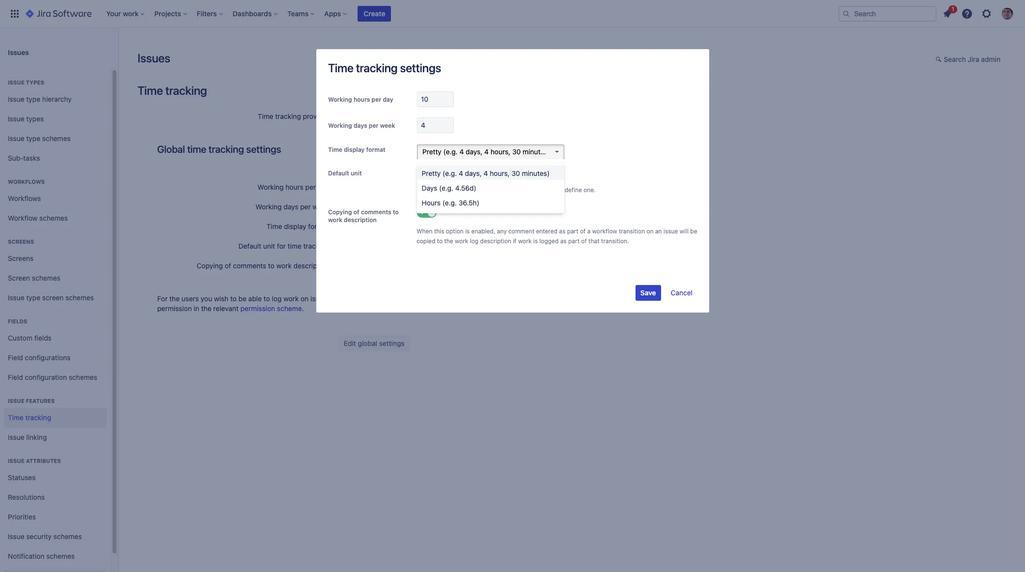 Task type: vqa. For each thing, say whether or not it's contained in the screenshot.
"time" in the Time Tracking Settings dialog
yes



Task type: describe. For each thing, give the bounding box(es) containing it.
fields group
[[4, 308, 107, 390]]

option
[[446, 228, 464, 235]]

any for for
[[476, 186, 486, 194]]

configurations
[[25, 353, 70, 362]]

the right for
[[170, 294, 180, 303]]

days for time tracking settings
[[354, 122, 367, 129]]

0 horizontal spatial copying
[[197, 261, 223, 270]]

screens link
[[4, 249, 107, 268]]

global
[[358, 339, 377, 347]]

save
[[641, 288, 656, 297]]

issue types group
[[4, 69, 107, 171]]

copied
[[417, 237, 435, 245]]

notification schemes link
[[4, 547, 107, 566]]

1 vertical spatial minutes)
[[522, 169, 550, 177]]

0 vertical spatial part
[[567, 228, 579, 235]]

36.5h)
[[459, 199, 480, 207]]

field configurations
[[8, 353, 70, 362]]

be inside when this option is enabled, any comment entered as part of a workflow transition on an issue will be copied to the work log description if work is logged as part of that transition.
[[690, 228, 697, 235]]

this for option
[[434, 228, 444, 235]]

issue for issue type schemes
[[8, 134, 24, 142]]

statuses
[[8, 473, 36, 481]]

to inside when this option is enabled, any comment entered as part of a workflow transition on an issue will be copied to the work log description if work is logged as part of that transition.
[[437, 237, 443, 245]]

2 vertical spatial hours,
[[412, 222, 434, 230]]

pretty (e.g. 4 days, 4 hours, 30 minutes) inside time tracking settings dialog
[[422, 147, 550, 156]]

search jira admin
[[944, 55, 1001, 63]]

time tracking settings
[[328, 61, 441, 75]]

issue type schemes
[[8, 134, 71, 142]]

provided
[[361, 115, 389, 123]]

an
[[655, 228, 662, 235]]

screen schemes link
[[4, 268, 107, 288]]

edit global settings
[[344, 339, 405, 347]]

of up the wish
[[225, 261, 231, 270]]

type for screen
[[26, 293, 40, 302]]

schemes down priorities link
[[53, 532, 82, 540]]

4.56d)
[[456, 184, 477, 192]]

default unit
[[328, 170, 362, 177]]

logged
[[540, 237, 559, 245]]

field configuration schemes link
[[4, 368, 107, 387]]

define
[[565, 186, 582, 194]]

priorities
[[8, 512, 36, 521]]

issue for issue attributes
[[8, 458, 25, 464]]

workflows link
[[4, 189, 107, 208]]

workflow
[[592, 228, 617, 235]]

1 vertical spatial comments
[[233, 261, 266, 270]]

1
[[952, 5, 955, 13]]

tracking inside time tracking settings dialog
[[356, 61, 398, 75]]

search jira admin link
[[931, 52, 1006, 68]]

unit for global time tracking settings
[[263, 242, 275, 250]]

enabled,
[[471, 228, 495, 235]]

search
[[944, 55, 967, 63]]

field configurations link
[[4, 348, 107, 368]]

pretty (e.g. 4 days, 4 hours, 30 minutes) link
[[417, 144, 564, 159]]

1 vertical spatial part
[[568, 237, 580, 245]]

issue type hierarchy
[[8, 95, 72, 103]]

jira
[[345, 115, 359, 123]]

that inside for the users you wish to be able to log work on issues, ensure that they have the permission in the relevant permission scheme .
[[358, 294, 370, 303]]

0 horizontal spatial issues
[[8, 48, 29, 56]]

small image inside search jira admin link
[[936, 56, 944, 63]]

schemes inside fields group
[[69, 373, 97, 381]]

comments inside the "copying of comments to work description"
[[361, 208, 391, 216]]

the right the have
[[405, 294, 415, 303]]

1 vertical spatial copying of comments to work description
[[197, 261, 329, 270]]

field for field configurations
[[8, 353, 23, 362]]

small image
[[443, 95, 451, 103]]

type for schemes
[[26, 134, 40, 142]]

issue for issue type screen schemes
[[8, 293, 24, 302]]

2 vertical spatial pretty
[[339, 222, 360, 230]]

1 vertical spatial days,
[[465, 169, 482, 177]]

minutes) inside time tracking settings dialog
[[523, 147, 550, 156]]

pretty inside time tracking settings dialog
[[422, 147, 442, 156]]

1 vertical spatial is
[[533, 237, 538, 245]]

minute
[[422, 171, 444, 179]]

workflows for the workflows "link"
[[8, 194, 41, 202]]

edit
[[344, 339, 356, 347]]

working days per week for global time tracking settings
[[256, 202, 329, 211]]

issue type schemes link
[[4, 129, 107, 148]]

issue features
[[8, 398, 55, 404]]

of left transition.
[[581, 237, 587, 245]]

relevant
[[213, 304, 239, 313]]

edit global settings button
[[339, 336, 410, 351]]

in
[[194, 304, 199, 313]]

5
[[339, 202, 344, 211]]

workflow
[[8, 214, 38, 222]]

on inside when this option is enabled, any comment entered as part of a workflow transition on an issue will be copied to the work log description if work is logged as part of that transition.
[[647, 228, 654, 235]]

notification schemes
[[8, 552, 75, 560]]

days, inside time tracking settings dialog
[[466, 147, 483, 156]]

workflows group
[[4, 168, 107, 231]]

working hours per day for time tracking settings
[[328, 96, 393, 103]]

2 vertical spatial minutes)
[[446, 222, 477, 230]]

input
[[488, 186, 502, 194]]

tasks
[[23, 154, 40, 162]]

have
[[388, 294, 403, 303]]

Copy comment to work description checkbox
[[417, 208, 437, 218]]

when
[[417, 228, 432, 235]]

time tracking inside issue features group
[[8, 413, 51, 421]]

days (e.g. 4.56d)
[[422, 184, 477, 192]]

issue linking
[[8, 433, 47, 441]]

1 vertical spatial unit
[[455, 186, 465, 194]]

field for field configuration schemes
[[8, 373, 23, 381]]

2 vertical spatial pretty (e.g. 4 days, 4 hours, 30 minutes)
[[339, 222, 477, 230]]

0 vertical spatial time tracking
[[138, 84, 207, 97]]

minute link
[[417, 168, 466, 183]]

if
[[513, 237, 517, 245]]

working days per week for time tracking settings
[[328, 122, 395, 129]]

hierarchy
[[42, 95, 72, 103]]

for the users you wish to be able to log work on issues, ensure that they have the permission in the relevant permission scheme .
[[157, 294, 417, 313]]

primary element
[[6, 0, 839, 27]]

the inside when this option is enabled, any comment entered as part of a workflow transition on an issue will be copied to the work log description if work is logged as part of that transition.
[[444, 237, 453, 245]]

users
[[182, 294, 199, 303]]

2 vertical spatial days,
[[386, 222, 404, 230]]

for
[[157, 294, 168, 303]]

unit for time tracking settings
[[351, 170, 362, 177]]

display for time tracking settings
[[344, 146, 365, 153]]

types
[[26, 114, 44, 123]]

able
[[249, 294, 262, 303]]

default unit for time tracking
[[239, 242, 329, 250]]

any for enabled,
[[497, 228, 507, 235]]

format for time tracking settings
[[366, 146, 385, 153]]

wish
[[214, 294, 229, 303]]

issue type screen schemes
[[8, 293, 94, 302]]

time inside issue features group
[[8, 413, 23, 421]]

global time tracking settings
[[157, 144, 281, 155]]

a
[[587, 228, 591, 235]]

will
[[680, 228, 689, 235]]

screen
[[8, 274, 30, 282]]

provider
[[303, 112, 329, 120]]

issue linking link
[[4, 428, 107, 447]]

transition.
[[601, 237, 629, 245]]

work inside the "copying of comments to work description"
[[328, 216, 342, 224]]

when this option is enabled, any comment entered as part of a workflow transition on an issue will be copied to the work log description if work is logged as part of that transition.
[[417, 228, 697, 245]]

1 horizontal spatial issues
[[138, 51, 170, 65]]

hours, inside the pretty (e.g. 4 days, 4 hours, 30 minutes) link
[[491, 147, 510, 156]]

schemes inside issue types group
[[42, 134, 71, 142]]

0 horizontal spatial for
[[277, 242, 286, 250]]

search image
[[843, 10, 851, 17]]

fields
[[34, 334, 52, 342]]

issue types link
[[4, 109, 107, 129]]

format for global time tracking settings
[[308, 222, 329, 230]]

1 vertical spatial pretty (e.g. 4 days, 4 hours, 30 minutes)
[[422, 169, 550, 177]]

issue for issue security schemes
[[8, 532, 24, 540]]

issue
[[664, 228, 678, 235]]

issue security schemes
[[8, 532, 82, 540]]

1 vertical spatial hours,
[[490, 169, 510, 177]]



Task type: locate. For each thing, give the bounding box(es) containing it.
hours for time tracking settings
[[354, 96, 370, 103]]

copying up you
[[197, 261, 223, 270]]

2 vertical spatial type
[[26, 293, 40, 302]]

time tracking link
[[4, 408, 107, 428]]

default inside time tracking settings dialog
[[328, 170, 349, 177]]

description
[[344, 216, 377, 224], [480, 237, 511, 245], [294, 261, 329, 270]]

working hours per day inside time tracking settings dialog
[[328, 96, 393, 103]]

that inside when this option is enabled, any comment entered as part of a workflow transition on an issue will be copied to the work log description if work is logged as part of that transition.
[[589, 237, 600, 245]]

type up tasks
[[26, 134, 40, 142]]

that right input
[[503, 186, 514, 194]]

this for time
[[429, 186, 439, 194]]

0 vertical spatial working hours per day
[[328, 96, 393, 103]]

sub-tasks link
[[4, 148, 107, 168]]

workflows for workflows group
[[8, 178, 45, 185]]

hours
[[354, 96, 370, 103], [286, 183, 304, 191]]

7 issue from the top
[[8, 433, 24, 441]]

0 vertical spatial week
[[380, 122, 395, 129]]

1 field from the top
[[8, 353, 23, 362]]

format up "default unit for time tracking" at the left of the page
[[308, 222, 329, 230]]

2 workflows from the top
[[8, 194, 41, 202]]

as right 'entered'
[[559, 228, 566, 235]]

schemes up issue type screen schemes
[[32, 274, 60, 282]]

0 vertical spatial workflows
[[8, 178, 45, 185]]

any left input
[[476, 186, 486, 194]]

ensure
[[334, 294, 356, 303]]

1 vertical spatial any
[[497, 228, 507, 235]]

on
[[647, 228, 654, 235], [301, 294, 309, 303]]

time display format for global time tracking settings
[[267, 222, 329, 230]]

day inside time tracking settings dialog
[[383, 96, 393, 103]]

comments up able
[[233, 261, 266, 270]]

settings inside button
[[379, 339, 405, 347]]

30 up doesn't
[[512, 147, 521, 156]]

screens up screen
[[8, 254, 34, 262]]

schemes inside "link"
[[32, 274, 60, 282]]

(e.g. inside time tracking settings dialog
[[443, 147, 458, 156]]

the
[[444, 237, 453, 245], [170, 294, 180, 303], [405, 294, 415, 303], [201, 304, 211, 313]]

1 horizontal spatial any
[[497, 228, 507, 235]]

default
[[328, 170, 349, 177], [239, 242, 261, 250]]

doesn't
[[516, 186, 537, 194]]

create banner
[[0, 0, 1026, 28]]

1 vertical spatial 30
[[512, 169, 520, 177]]

30 inside time tracking settings dialog
[[512, 147, 521, 156]]

they
[[372, 294, 386, 303]]

1 vertical spatial default
[[239, 242, 261, 250]]

0 horizontal spatial format
[[308, 222, 329, 230]]

0 vertical spatial hours,
[[491, 147, 510, 156]]

settings for edit global settings
[[379, 339, 405, 347]]

issue type screen schemes link
[[4, 288, 107, 308]]

comments right 5
[[361, 208, 391, 216]]

days for global time tracking settings
[[284, 202, 299, 211]]

1 vertical spatial field
[[8, 373, 23, 381]]

working days per week inside time tracking settings dialog
[[328, 122, 395, 129]]

issue for issue type hierarchy
[[8, 95, 24, 103]]

1 vertical spatial be
[[239, 294, 247, 303]]

issue for issue types
[[8, 79, 25, 86]]

as right 'logged'
[[560, 237, 567, 245]]

workflows inside "link"
[[8, 194, 41, 202]]

copying of comments to work description down default unit
[[328, 208, 399, 224]]

be
[[690, 228, 697, 235], [239, 294, 247, 303]]

0 vertical spatial as
[[559, 228, 566, 235]]

on up the .
[[301, 294, 309, 303]]

1 horizontal spatial display
[[344, 146, 365, 153]]

time display format up default unit
[[328, 146, 385, 153]]

0 horizontal spatial log
[[272, 294, 282, 303]]

to
[[393, 208, 399, 216], [437, 237, 443, 245], [268, 261, 275, 270], [230, 294, 237, 303], [264, 294, 270, 303]]

0 horizontal spatial comments
[[233, 261, 266, 270]]

4 issue from the top
[[8, 134, 24, 142]]

1 vertical spatial day
[[318, 183, 329, 191]]

1 horizontal spatial hours
[[354, 96, 370, 103]]

work down "default unit for time tracking" at the left of the page
[[276, 261, 292, 270]]

display up default unit
[[344, 146, 365, 153]]

on inside for the users you wish to be able to log work on issues, ensure that they have the permission in the relevant permission scheme .
[[301, 294, 309, 303]]

day up jira provided time tracking
[[383, 96, 393, 103]]

to right the wish
[[230, 294, 237, 303]]

format inside time tracking settings dialog
[[366, 146, 385, 153]]

log down enabled,
[[470, 237, 479, 245]]

2 type from the top
[[26, 134, 40, 142]]

workflows up workflow on the top
[[8, 194, 41, 202]]

0 horizontal spatial time tracking
[[8, 413, 51, 421]]

2 vertical spatial 30
[[435, 222, 445, 230]]

work up scheme
[[284, 294, 299, 303]]

schemes down field configurations link
[[69, 373, 97, 381]]

2 horizontal spatial that
[[589, 237, 600, 245]]

0 vertical spatial time display format
[[328, 146, 385, 153]]

for inside time tracking settings dialog
[[467, 186, 474, 194]]

default for global time tracking settings
[[239, 242, 261, 250]]

1 horizontal spatial default
[[328, 170, 349, 177]]

attributes
[[26, 458, 61, 464]]

0 vertical spatial on
[[647, 228, 654, 235]]

copying of comments to work description
[[328, 208, 399, 224], [197, 261, 329, 270]]

type inside screens group
[[26, 293, 40, 302]]

0 vertical spatial type
[[26, 95, 40, 103]]

2 field from the top
[[8, 373, 23, 381]]

tracking inside time tracking link
[[25, 413, 51, 421]]

custom fields link
[[4, 328, 107, 348]]

field
[[8, 353, 23, 362], [8, 373, 23, 381]]

copying of comments to work description down "default unit for time tracking" at the left of the page
[[197, 261, 329, 270]]

display up "default unit for time tracking" at the left of the page
[[284, 222, 306, 230]]

1 horizontal spatial small image
[[936, 56, 944, 63]]

resolutions
[[8, 493, 45, 501]]

working
[[328, 96, 352, 103], [328, 122, 352, 129], [258, 183, 284, 191], [256, 202, 282, 211]]

6 issue from the top
[[8, 398, 25, 404]]

this inside when this option is enabled, any comment entered as part of a workflow transition on an issue will be copied to the work log description if work is logged as part of that transition.
[[434, 228, 444, 235]]

1 vertical spatial time display format
[[267, 222, 329, 230]]

cancel
[[671, 288, 693, 297]]

0 vertical spatial small image
[[936, 56, 944, 63]]

permission
[[157, 304, 192, 313], [241, 304, 275, 313]]

custom fields
[[8, 334, 52, 342]]

custom
[[8, 334, 32, 342]]

day for time tracking settings
[[383, 96, 393, 103]]

.
[[302, 304, 304, 313]]

minutes)
[[523, 147, 550, 156], [522, 169, 550, 177], [446, 222, 477, 230]]

default for time tracking settings
[[328, 170, 349, 177]]

30 up use this time unit for any input that doesn't explicitly define one.
[[512, 169, 520, 177]]

0 vertical spatial display
[[344, 146, 365, 153]]

cancel button
[[666, 285, 698, 301]]

1 workflows from the top
[[8, 178, 45, 185]]

issue for issue features
[[8, 398, 25, 404]]

0 vertical spatial this
[[429, 186, 439, 194]]

small image left 'search'
[[936, 56, 944, 63]]

1 horizontal spatial comments
[[361, 208, 391, 216]]

0 horizontal spatial permission
[[157, 304, 192, 313]]

0 vertical spatial comments
[[361, 208, 391, 216]]

work
[[328, 216, 342, 224], [455, 237, 468, 245], [518, 237, 532, 245], [276, 261, 292, 270], [284, 294, 299, 303]]

working hours per day for global time tracking settings
[[258, 183, 329, 191]]

use this time unit for any input that doesn't explicitly define one.
[[417, 186, 596, 194]]

1 horizontal spatial description
[[344, 216, 377, 224]]

jira software image
[[26, 8, 92, 19], [26, 8, 92, 19]]

create button
[[358, 6, 391, 21]]

2 horizontal spatial unit
[[455, 186, 465, 194]]

days
[[354, 122, 367, 129], [284, 202, 299, 211]]

1 vertical spatial working hours per day
[[258, 183, 329, 191]]

jira
[[968, 55, 980, 63]]

that left they
[[358, 294, 370, 303]]

1 vertical spatial this
[[434, 228, 444, 235]]

hours (e.g. 36.5h)
[[422, 199, 480, 207]]

1 vertical spatial on
[[301, 294, 309, 303]]

features
[[26, 398, 55, 404]]

hours, up use this time unit for any input that doesn't explicitly define one.
[[491, 147, 510, 156]]

as
[[559, 228, 566, 235], [560, 237, 567, 245]]

days
[[422, 184, 438, 192]]

days,
[[466, 147, 483, 156], [465, 169, 482, 177], [386, 222, 404, 230]]

you
[[201, 294, 212, 303]]

0 vertical spatial unit
[[351, 170, 362, 177]]

days inside time tracking settings dialog
[[354, 122, 367, 129]]

week left 5
[[313, 202, 329, 211]]

0 vertical spatial screens
[[8, 238, 34, 245]]

1 vertical spatial format
[[308, 222, 329, 230]]

1 screens from the top
[[8, 238, 34, 245]]

week inside time tracking settings dialog
[[380, 122, 395, 129]]

display inside time tracking settings dialog
[[344, 146, 365, 153]]

issue security schemes link
[[4, 527, 107, 547]]

0 vertical spatial any
[[476, 186, 486, 194]]

0 vertical spatial working days per week
[[328, 122, 395, 129]]

pretty down 5
[[339, 222, 360, 230]]

tracking inside jira provided time tracking link
[[406, 115, 432, 123]]

0 horizontal spatial is
[[465, 228, 470, 235]]

1 horizontal spatial format
[[366, 146, 385, 153]]

field up issue features
[[8, 373, 23, 381]]

use
[[417, 186, 427, 194]]

issue for issue linking
[[8, 433, 24, 441]]

be inside for the users you wish to be able to log work on issues, ensure that they have the permission in the relevant permission scheme .
[[239, 294, 247, 303]]

settings
[[400, 61, 441, 75], [246, 144, 281, 155], [379, 339, 405, 347]]

schemes down issue types link
[[42, 134, 71, 142]]

week right jira
[[380, 122, 395, 129]]

2 screens from the top
[[8, 254, 34, 262]]

screens group
[[4, 228, 107, 311]]

any right enabled,
[[497, 228, 507, 235]]

issue types
[[8, 79, 44, 86]]

issue attributes
[[8, 458, 61, 464]]

log inside when this option is enabled, any comment entered as part of a workflow transition on an issue will be copied to the work log description if work is logged as part of that transition.
[[470, 237, 479, 245]]

copying inside the "copying of comments to work description"
[[328, 208, 352, 216]]

None text field
[[417, 91, 454, 107], [417, 117, 454, 133], [417, 91, 454, 107], [417, 117, 454, 133]]

0 vertical spatial settings
[[400, 61, 441, 75]]

1 vertical spatial type
[[26, 134, 40, 142]]

issue
[[8, 79, 25, 86], [8, 95, 24, 103], [8, 114, 24, 123], [8, 134, 24, 142], [8, 293, 24, 302], [8, 398, 25, 404], [8, 433, 24, 441], [8, 458, 25, 464], [8, 532, 24, 540]]

0 vertical spatial minutes)
[[523, 147, 550, 156]]

to down "default unit for time tracking" at the left of the page
[[268, 261, 275, 270]]

work down 5
[[328, 216, 342, 224]]

working hours per day
[[328, 96, 393, 103], [258, 183, 329, 191]]

schemes down the workflows "link"
[[39, 214, 68, 222]]

admin
[[982, 55, 1001, 63]]

4
[[460, 147, 464, 156], [484, 147, 489, 156], [459, 169, 463, 177], [484, 169, 488, 177], [379, 222, 384, 230], [406, 222, 410, 230]]

be right will
[[690, 228, 697, 235]]

2 permission from the left
[[241, 304, 275, 313]]

30 left 'option'
[[435, 222, 445, 230]]

time display format for time tracking settings
[[328, 146, 385, 153]]

1 type from the top
[[26, 95, 40, 103]]

work down 'option'
[[455, 237, 468, 245]]

1 vertical spatial description
[[480, 237, 511, 245]]

the right the in
[[201, 304, 211, 313]]

working days per week down provider
[[328, 122, 395, 129]]

8 issue from the top
[[8, 458, 25, 464]]

1 horizontal spatial days
[[354, 122, 367, 129]]

3 issue from the top
[[8, 114, 24, 123]]

workflows down sub-tasks
[[8, 178, 45, 185]]

types
[[26, 79, 44, 86]]

jira provided time tracking link
[[339, 112, 462, 126]]

week for time tracking settings
[[380, 122, 395, 129]]

0 vertical spatial hours
[[354, 96, 370, 103]]

0 vertical spatial pretty
[[422, 147, 442, 156]]

0 horizontal spatial hours
[[286, 183, 304, 191]]

0 horizontal spatial any
[[476, 186, 486, 194]]

of left a
[[580, 228, 586, 235]]

2 vertical spatial that
[[358, 294, 370, 303]]

tracking
[[356, 61, 398, 75], [165, 84, 207, 97], [275, 112, 301, 120], [406, 115, 432, 123], [209, 144, 244, 155], [303, 242, 329, 250], [25, 413, 51, 421]]

0 horizontal spatial days
[[284, 202, 299, 211]]

this right when
[[434, 228, 444, 235]]

screens
[[8, 238, 34, 245], [8, 254, 34, 262]]

1 issue from the top
[[8, 79, 25, 86]]

time
[[328, 61, 353, 75], [138, 84, 163, 97], [258, 112, 273, 120], [328, 146, 342, 153], [267, 222, 282, 230], [8, 413, 23, 421]]

3 type from the top
[[26, 293, 40, 302]]

0 horizontal spatial default
[[239, 242, 261, 250]]

field down custom
[[8, 353, 23, 362]]

time tracking provider
[[258, 112, 329, 120]]

explicitly
[[538, 186, 563, 194]]

that down a
[[589, 237, 600, 245]]

hours,
[[491, 147, 510, 156], [490, 169, 510, 177], [412, 222, 434, 230]]

sub-tasks
[[8, 154, 40, 162]]

type left screen
[[26, 293, 40, 302]]

hours, up input
[[490, 169, 510, 177]]

is left 'logged'
[[533, 237, 538, 245]]

0 vertical spatial for
[[467, 186, 474, 194]]

screens down workflow on the top
[[8, 238, 34, 245]]

description down "default unit for time tracking" at the left of the page
[[294, 261, 329, 270]]

1 vertical spatial as
[[560, 237, 567, 245]]

log up permission scheme 'link'
[[272, 294, 282, 303]]

small image inside time tracking settings dialog
[[443, 121, 451, 129]]

1 horizontal spatial unit
[[351, 170, 362, 177]]

copying down default unit
[[328, 208, 352, 216]]

schemes right screen
[[65, 293, 94, 302]]

working days per week up "default unit for time tracking" at the left of the page
[[256, 202, 329, 211]]

0 horizontal spatial on
[[301, 294, 309, 303]]

day for global time tracking settings
[[318, 183, 329, 191]]

settings for time tracking settings
[[400, 61, 441, 75]]

0 vertical spatial log
[[470, 237, 479, 245]]

1 horizontal spatial copying
[[328, 208, 352, 216]]

display for global time tracking settings
[[284, 222, 306, 230]]

schemes inside workflows group
[[39, 214, 68, 222]]

0 vertical spatial days
[[354, 122, 367, 129]]

1 permission from the left
[[157, 304, 192, 313]]

for
[[467, 186, 474, 194], [277, 242, 286, 250]]

1 vertical spatial workflows
[[8, 194, 41, 202]]

the down 'option'
[[444, 237, 453, 245]]

0 vertical spatial that
[[503, 186, 514, 194]]

save button
[[636, 285, 661, 301]]

0 vertical spatial default
[[328, 170, 349, 177]]

1 vertical spatial copying
[[197, 261, 223, 270]]

time display format up "default unit for time tracking" at the left of the page
[[267, 222, 329, 230]]

issue types
[[8, 114, 44, 123]]

issue attributes group
[[4, 447, 107, 572]]

part right 'logged'
[[568, 237, 580, 245]]

small image down small image
[[443, 121, 451, 129]]

to right copied at the top left
[[437, 237, 443, 245]]

notification
[[8, 552, 44, 560]]

to up permission scheme 'link'
[[264, 294, 270, 303]]

9 issue from the top
[[8, 532, 24, 540]]

log
[[470, 237, 479, 245], [272, 294, 282, 303]]

time display format inside time tracking settings dialog
[[328, 146, 385, 153]]

issue features group
[[4, 387, 107, 450]]

1 vertical spatial pretty
[[422, 169, 441, 177]]

issue for issue types
[[8, 114, 24, 123]]

screens for screens link
[[8, 254, 34, 262]]

0 vertical spatial format
[[366, 146, 385, 153]]

0 horizontal spatial description
[[294, 261, 329, 270]]

pretty up days
[[422, 169, 441, 177]]

1 horizontal spatial that
[[503, 186, 514, 194]]

is right 'option'
[[465, 228, 470, 235]]

30
[[512, 147, 521, 156], [512, 169, 520, 177], [435, 222, 445, 230]]

pretty (e.g. 4 days, 4 hours, 30 minutes)
[[422, 147, 550, 156], [422, 169, 550, 177], [339, 222, 477, 230]]

settings inside dialog
[[400, 61, 441, 75]]

0 horizontal spatial unit
[[263, 242, 275, 250]]

issue inside screens group
[[8, 293, 24, 302]]

1 vertical spatial settings
[[246, 144, 281, 155]]

format down provided
[[366, 146, 385, 153]]

work inside for the users you wish to be able to log work on issues, ensure that they have the permission in the relevant permission scheme .
[[284, 294, 299, 303]]

one.
[[584, 186, 596, 194]]

on left an
[[647, 228, 654, 235]]

small image
[[936, 56, 944, 63], [443, 121, 451, 129]]

field configuration schemes
[[8, 373, 97, 381]]

0 vertical spatial day
[[383, 96, 393, 103]]

workflow schemes link
[[4, 208, 107, 228]]

of
[[353, 208, 359, 216], [580, 228, 586, 235], [581, 237, 587, 245], [225, 261, 231, 270]]

linking
[[26, 433, 47, 441]]

1 vertical spatial week
[[313, 202, 329, 211]]

0 vertical spatial field
[[8, 353, 23, 362]]

0 horizontal spatial display
[[284, 222, 306, 230]]

time inside dialog
[[441, 186, 453, 194]]

1 horizontal spatial day
[[383, 96, 393, 103]]

permission down for
[[157, 304, 192, 313]]

of inside the "copying of comments to work description"
[[353, 208, 359, 216]]

description down default unit
[[344, 216, 377, 224]]

issue type hierarchy link
[[4, 89, 107, 109]]

comment
[[508, 228, 534, 235]]

Search field
[[839, 6, 937, 21]]

1 vertical spatial that
[[589, 237, 600, 245]]

5 issue from the top
[[8, 293, 24, 302]]

2 vertical spatial description
[[294, 261, 329, 270]]

1 vertical spatial log
[[272, 294, 282, 303]]

1 vertical spatial for
[[277, 242, 286, 250]]

global
[[157, 144, 185, 155]]

pretty up the minute
[[422, 147, 442, 156]]

permission scheme link
[[241, 304, 302, 313]]

to left copy comment to work description checkbox
[[393, 208, 399, 216]]

hours inside time tracking settings dialog
[[354, 96, 370, 103]]

schemes down issue security schemes link
[[46, 552, 75, 560]]

1 horizontal spatial on
[[647, 228, 654, 235]]

workflow schemes
[[8, 214, 68, 222]]

permission down able
[[241, 304, 275, 313]]

hours, down copy comment to work description checkbox
[[412, 222, 434, 230]]

description down enabled,
[[480, 237, 511, 245]]

any inside when this option is enabled, any comment entered as part of a workflow transition on an issue will be copied to the work log description if work is logged as part of that transition.
[[497, 228, 507, 235]]

1 vertical spatial days
[[284, 202, 299, 211]]

jira provided time tracking
[[345, 115, 432, 123]]

day down default unit
[[318, 183, 329, 191]]

1 vertical spatial hours
[[286, 183, 304, 191]]

time tracking settings dialog
[[316, 49, 709, 498]]

week for global time tracking settings
[[313, 202, 329, 211]]

this right use
[[429, 186, 439, 194]]

2 issue from the top
[[8, 95, 24, 103]]

type for hierarchy
[[26, 95, 40, 103]]

part left a
[[567, 228, 579, 235]]

screens for screens group
[[8, 238, 34, 245]]

copying of comments to work description inside time tracking settings dialog
[[328, 208, 399, 224]]

0 vertical spatial description
[[344, 216, 377, 224]]

type down types
[[26, 95, 40, 103]]

be left able
[[239, 294, 247, 303]]

1 horizontal spatial week
[[380, 122, 395, 129]]

description inside when this option is enabled, any comment entered as part of a workflow transition on an issue will be copied to the work log description if work is logged as part of that transition.
[[480, 237, 511, 245]]

log inside for the users you wish to be able to log work on issues, ensure that they have the permission in the relevant permission scheme .
[[272, 294, 282, 303]]

hours for global time tracking settings
[[286, 183, 304, 191]]

work right the if
[[518, 237, 532, 245]]

sub-
[[8, 154, 23, 162]]

transition
[[619, 228, 645, 235]]

of right 5
[[353, 208, 359, 216]]



